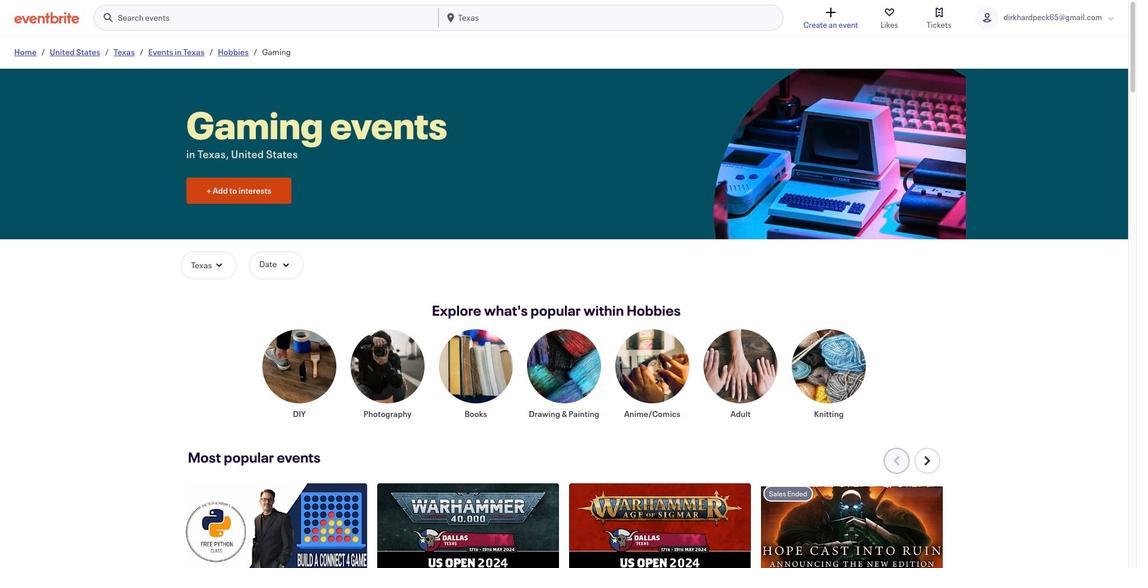 Task type: describe. For each thing, give the bounding box(es) containing it.
us open dallas: age of sigmar grand tournament primary image image
[[569, 483, 751, 568]]

[object object] image
[[710, 69, 966, 273]]

eventbrite image
[[14, 12, 79, 24]]

may 31: develop a "connect 4" game using python, with erik gross primary image image
[[185, 483, 368, 568]]

main navigation element
[[94, 5, 784, 31]]



Task type: locate. For each thing, give the bounding box(es) containing it.
us open dallas: warhammer 40,000 grand tournament primary image image
[[377, 483, 559, 568]]

us open dallas: the age of sigmar spearhead event primary image image
[[761, 483, 943, 568]]



Task type: vqa. For each thing, say whether or not it's contained in the screenshot.
Us Open Dallas: The Age Of Sigmar Spearhead Event Primary Image
yes



